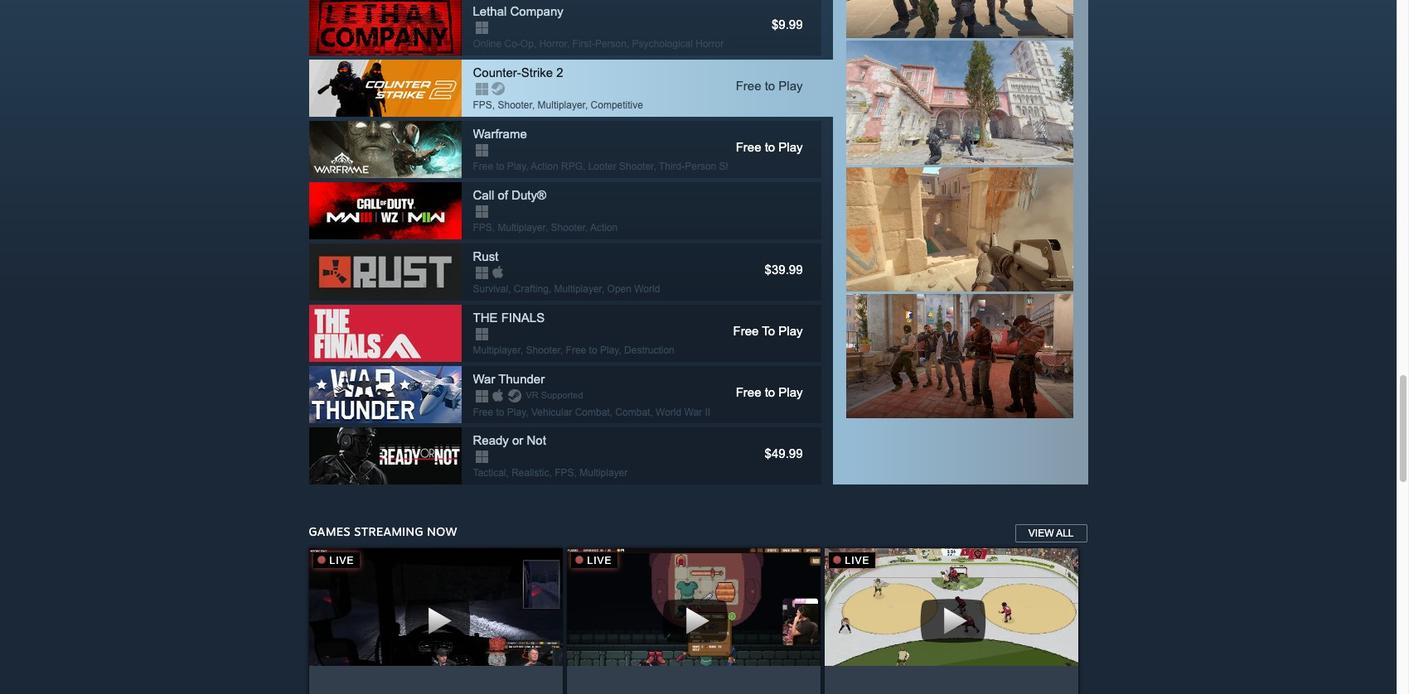 Task type: locate. For each thing, give the bounding box(es) containing it.
1 vertical spatial fps
[[473, 222, 492, 233]]

destruction
[[624, 345, 675, 356]]

shooter up survival , crafting , multiplayer , open world on the left top of the page
[[551, 222, 585, 233]]

2 free to play from the top
[[736, 140, 803, 154]]

1 vertical spatial war
[[684, 407, 702, 418]]

fps for fps , multiplayer , shooter , action
[[473, 222, 492, 233]]

action down 'looter'
[[590, 222, 618, 233]]

warframe image
[[309, 121, 461, 178]]

war left 'ii'
[[684, 407, 702, 418]]

horror right psychological at the top left of the page
[[696, 38, 724, 49]]

1 combat from the left
[[575, 407, 610, 418]]

2 horizontal spatial live link
[[824, 548, 1078, 695]]

multiplayer up war thunder
[[473, 345, 520, 356]]

person
[[595, 38, 627, 49], [685, 161, 716, 172]]

horror
[[539, 38, 567, 49], [696, 38, 724, 49]]

1 horizontal spatial person
[[685, 161, 716, 172]]

2 live from the left
[[587, 555, 612, 567]]

1 free to play from the top
[[736, 78, 803, 93]]

horror right op
[[539, 38, 567, 49]]

0 horizontal spatial live link
[[309, 548, 562, 695]]

rpg
[[561, 161, 583, 172]]

1 live link from the left
[[309, 548, 562, 695]]

1 vertical spatial free to play
[[736, 140, 803, 154]]

finals
[[501, 311, 545, 325]]

play
[[779, 78, 803, 93], [779, 140, 803, 154], [507, 161, 526, 172], [779, 324, 803, 338], [600, 345, 619, 356], [779, 385, 803, 399], [507, 407, 526, 418]]

1 horizontal spatial live link
[[567, 548, 820, 695]]

combat down destruction
[[615, 407, 650, 418]]

2 live link from the left
[[567, 548, 820, 695]]

open
[[607, 283, 632, 295]]

the finals image
[[309, 305, 461, 362]]

games streaming now
[[309, 524, 458, 539]]

play inside vr supported free to play , vehicular combat , combat , world war ii
[[507, 407, 526, 418]]

fps , multiplayer , shooter , action
[[473, 222, 618, 233]]

0 horizontal spatial horror
[[539, 38, 567, 49]]

online co-op , horror , first-person , psychological horror
[[473, 38, 724, 49]]

fps
[[473, 99, 492, 111], [473, 222, 492, 233], [555, 467, 574, 479]]

thunder
[[498, 372, 545, 386]]

fps up the rust
[[473, 222, 492, 233]]

lethal company
[[473, 4, 563, 18]]

1 horizontal spatial war
[[684, 407, 702, 418]]

1 horror from the left
[[539, 38, 567, 49]]

call of duty®
[[473, 188, 546, 202]]

free to play for strike
[[736, 78, 803, 93]]

1 live from the left
[[330, 555, 354, 567]]

competitive
[[591, 99, 643, 111]]

shooter right 'looter'
[[619, 161, 654, 172]]

multiplayer
[[538, 99, 585, 111], [498, 222, 545, 233], [554, 283, 602, 295], [473, 345, 520, 356], [580, 467, 628, 479]]

1 horizontal spatial horror
[[696, 38, 724, 49]]

to
[[765, 78, 775, 93], [765, 140, 775, 154], [496, 161, 504, 172], [589, 345, 597, 356], [765, 385, 775, 399], [496, 407, 504, 418]]

war
[[473, 372, 495, 386], [684, 407, 702, 418]]

2 vertical spatial free to play
[[736, 385, 803, 399]]

0 vertical spatial free to play
[[736, 78, 803, 93]]

survival
[[473, 283, 508, 295]]

live
[[330, 555, 354, 567], [587, 555, 612, 567], [845, 555, 870, 567]]

1 horizontal spatial live
[[587, 555, 612, 567]]

action
[[531, 161, 558, 172], [590, 222, 618, 233]]

free inside vr supported free to play , vehicular combat , combat , world war ii
[[473, 407, 493, 418]]

$39.99
[[765, 262, 803, 277]]

first-
[[572, 38, 595, 49]]

rust
[[473, 249, 498, 263]]

free
[[736, 78, 761, 93], [736, 140, 761, 154], [473, 161, 493, 172], [733, 324, 759, 338], [566, 345, 586, 356], [736, 385, 761, 399], [473, 407, 493, 418]]

not
[[527, 433, 546, 447]]

vehicular
[[531, 407, 572, 418]]

tactical , realistic , fps , multiplayer
[[473, 467, 628, 479]]

combat down supported
[[575, 407, 610, 418]]

3 live from the left
[[845, 555, 870, 567]]

,
[[534, 38, 537, 49], [567, 38, 570, 49], [627, 38, 629, 49], [492, 99, 495, 111], [532, 99, 535, 111], [585, 99, 588, 111], [526, 161, 529, 172], [583, 161, 586, 172], [654, 161, 656, 172], [492, 222, 495, 233], [545, 222, 548, 233], [585, 222, 588, 233], [508, 283, 511, 295], [549, 283, 551, 295], [602, 283, 605, 295], [520, 345, 523, 356], [560, 345, 563, 356], [619, 345, 622, 356], [526, 407, 529, 418], [610, 407, 613, 418], [650, 407, 653, 418], [506, 467, 509, 479], [549, 467, 552, 479], [574, 467, 577, 479]]

2 vertical spatial fps
[[555, 467, 574, 479]]

warframe
[[473, 127, 527, 141]]

0 horizontal spatial war
[[473, 372, 495, 386]]

ready or not
[[473, 433, 546, 447]]

0 horizontal spatial combat
[[575, 407, 610, 418]]

war thunder
[[473, 372, 545, 386]]

0 vertical spatial war
[[473, 372, 495, 386]]

1 vertical spatial world
[[656, 407, 682, 418]]

shooter up warframe
[[498, 99, 532, 111]]

0 horizontal spatial action
[[531, 161, 558, 172]]

multiplayer , shooter , free to play , destruction
[[473, 345, 675, 356]]

vr supported free to play , vehicular combat , combat , world war ii
[[473, 390, 710, 418]]

rust image
[[309, 243, 461, 301]]

2 horror from the left
[[696, 38, 724, 49]]

fps , shooter , multiplayer , competitive
[[473, 99, 643, 111]]

0 horizontal spatial live
[[330, 555, 354, 567]]

0 vertical spatial fps
[[473, 99, 492, 111]]

multiplayer left "open"
[[554, 283, 602, 295]]

duty®
[[512, 188, 546, 202]]

fps right realistic
[[555, 467, 574, 479]]

live link
[[309, 548, 562, 695], [567, 548, 820, 695], [824, 548, 1078, 695]]

3 free to play from the top
[[736, 385, 803, 399]]

free to play for thunder
[[736, 385, 803, 399]]

supported
[[541, 390, 583, 400]]

free to play
[[736, 78, 803, 93], [736, 140, 803, 154], [736, 385, 803, 399]]

world right "open"
[[634, 283, 660, 295]]

psychological
[[632, 38, 693, 49]]

0 horizontal spatial person
[[595, 38, 627, 49]]

action left rpg at the left
[[531, 161, 558, 172]]

co-
[[504, 38, 520, 49]]

shooter right third-
[[719, 161, 754, 172]]

shooter
[[498, 99, 532, 111], [619, 161, 654, 172], [719, 161, 754, 172], [551, 222, 585, 233], [526, 345, 560, 356]]

fps up warframe
[[473, 99, 492, 111]]

1 vertical spatial person
[[685, 161, 716, 172]]

war thunder image
[[309, 366, 461, 423]]

combat
[[575, 407, 610, 418], [615, 407, 650, 418]]

multiplayer down duty®
[[498, 222, 545, 233]]

world
[[634, 283, 660, 295], [656, 407, 682, 418]]

2 horizontal spatial live
[[845, 555, 870, 567]]

$49.99
[[765, 447, 803, 461]]

view all link
[[1014, 524, 1088, 544]]

1 horizontal spatial combat
[[615, 407, 650, 418]]

war left thunder
[[473, 372, 495, 386]]

world left 'ii'
[[656, 407, 682, 418]]

multiplayer down vr supported free to play , vehicular combat , combat , world war ii
[[580, 467, 628, 479]]

free to play
[[733, 324, 803, 338]]

fps for fps , shooter , multiplayer , competitive
[[473, 99, 492, 111]]

1 horizontal spatial action
[[590, 222, 618, 233]]



Task type: describe. For each thing, give the bounding box(es) containing it.
live for second live link from the right
[[587, 555, 612, 567]]

counter-strike 2
[[473, 65, 563, 79]]

view
[[1029, 528, 1054, 539]]

online
[[473, 38, 502, 49]]

survival , crafting , multiplayer , open world
[[473, 283, 660, 295]]

games
[[309, 524, 351, 539]]

multiplayer down the 2
[[538, 99, 585, 111]]

2 combat from the left
[[615, 407, 650, 418]]

0 vertical spatial action
[[531, 161, 558, 172]]

the finals
[[473, 311, 545, 325]]

$9.99
[[772, 17, 803, 31]]

the
[[473, 311, 498, 325]]

company
[[510, 4, 563, 18]]

call
[[473, 188, 494, 202]]

free to play , action rpg , looter shooter , third-person shooter
[[473, 161, 754, 172]]

live for 1st live link from the left
[[330, 555, 354, 567]]

0 vertical spatial person
[[595, 38, 627, 49]]

or
[[512, 433, 523, 447]]

vr
[[526, 390, 539, 400]]

now
[[427, 524, 458, 539]]

live for third live link from left
[[845, 555, 870, 567]]

lethal
[[473, 4, 507, 18]]

strike
[[521, 65, 553, 79]]

counter-strike 2 image
[[309, 59, 461, 117]]

3 live link from the left
[[824, 548, 1078, 695]]

ii
[[705, 407, 710, 418]]

looter
[[588, 161, 617, 172]]

to inside vr supported free to play , vehicular combat , combat , world war ii
[[496, 407, 504, 418]]

1 vertical spatial action
[[590, 222, 618, 233]]

streaming
[[354, 524, 424, 539]]

of
[[498, 188, 508, 202]]

call of duty® image
[[309, 182, 461, 239]]

lethal company image
[[309, 0, 461, 55]]

ready
[[473, 433, 509, 447]]

counter-
[[473, 65, 521, 79]]

tactical
[[473, 467, 506, 479]]

0 vertical spatial world
[[634, 283, 660, 295]]

crafting
[[514, 283, 549, 295]]

all
[[1056, 528, 1074, 539]]

view all
[[1029, 528, 1074, 539]]

2
[[557, 65, 563, 79]]

third-
[[659, 161, 685, 172]]

war inside vr supported free to play , vehicular combat , combat , world war ii
[[684, 407, 702, 418]]

to
[[762, 324, 775, 338]]

ready or not image
[[309, 427, 461, 485]]

world inside vr supported free to play , vehicular combat , combat , world war ii
[[656, 407, 682, 418]]

op
[[520, 38, 534, 49]]

realistic
[[512, 467, 549, 479]]

shooter up thunder
[[526, 345, 560, 356]]



Task type: vqa. For each thing, say whether or not it's contained in the screenshot.


